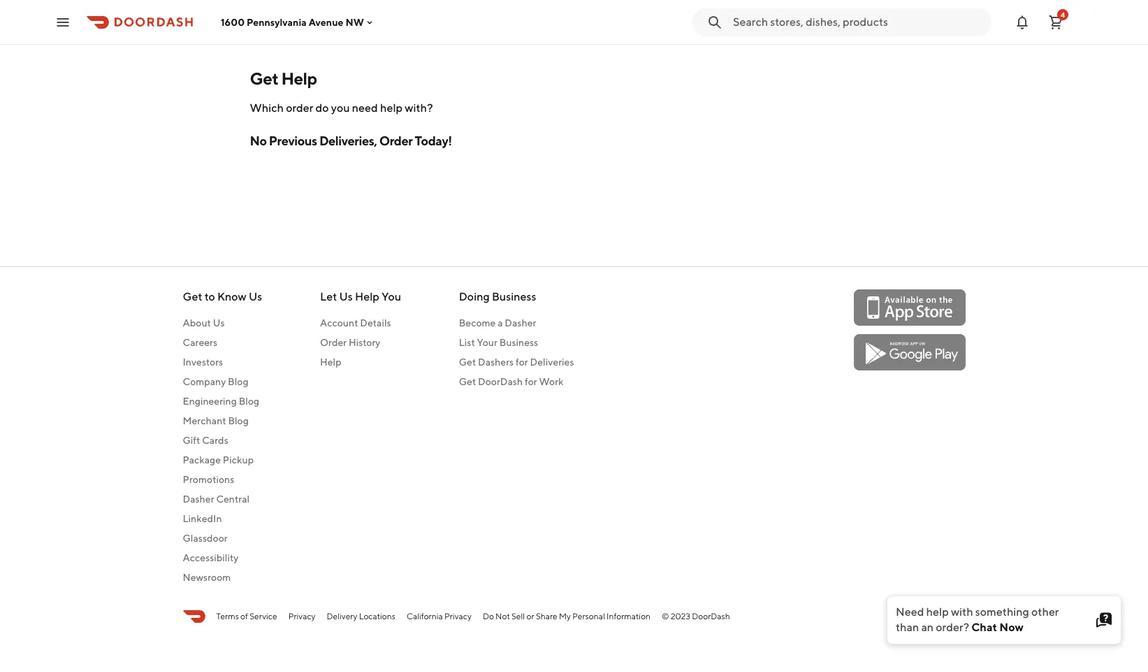 Task type: describe. For each thing, give the bounding box(es) containing it.
account
[[320, 317, 358, 328]]

now
[[1000, 621, 1024, 634]]

linkedin link
[[183, 512, 262, 526]]

pennsylvania
[[247, 16, 307, 28]]

© 2023 doordash
[[662, 611, 730, 621]]

investors
[[183, 356, 223, 368]]

dasher central
[[183, 493, 250, 505]]

newsroom
[[183, 572, 231, 583]]

1 horizontal spatial order
[[379, 134, 413, 148]]

1 vertical spatial help
[[355, 290, 380, 303]]

need
[[896, 605, 925, 619]]

you
[[382, 290, 401, 303]]

careers link
[[183, 335, 262, 349]]

package pickup
[[183, 454, 254, 465]]

4 button
[[1042, 8, 1070, 36]]

package
[[183, 454, 221, 465]]

1 horizontal spatial doordash
[[692, 611, 730, 621]]

0 vertical spatial doordash
[[478, 376, 523, 387]]

accessibility
[[183, 552, 239, 563]]

california
[[407, 611, 443, 621]]

company blog link
[[183, 375, 262, 389]]

company
[[183, 376, 226, 387]]

need
[[352, 101, 378, 115]]

doing
[[459, 290, 490, 303]]

no
[[250, 134, 267, 148]]

order history
[[320, 337, 381, 348]]

which order do you need help with?
[[250, 101, 433, 115]]

about us
[[183, 317, 225, 328]]

cards
[[202, 435, 228, 446]]

promotions link
[[183, 472, 262, 486]]

engineering blog link
[[183, 394, 262, 408]]

your
[[477, 337, 498, 348]]

1 items, open order cart image
[[1048, 14, 1065, 30]]

no previous deliveries, order today!
[[250, 134, 452, 148]]

doordash on instagram image
[[949, 607, 966, 623]]

central
[[216, 493, 250, 505]]

deliveries
[[530, 356, 574, 368]]

1 privacy from the left
[[288, 611, 316, 621]]

get for get dashers for deliveries
[[459, 356, 476, 368]]

to
[[205, 290, 215, 303]]

my
[[559, 611, 571, 621]]

doing business
[[459, 290, 536, 303]]

blog for engineering blog
[[239, 396, 259, 407]]

gift cards
[[183, 435, 228, 446]]

company blog
[[183, 376, 249, 387]]

get to know us
[[183, 290, 262, 303]]

something
[[976, 605, 1030, 619]]

doordash on facebook image
[[899, 607, 916, 623]]

need help with something other than an order?
[[896, 605, 1060, 634]]

accessibility link
[[183, 551, 262, 565]]

us for about us
[[213, 317, 225, 328]]

merchant blog link
[[183, 414, 262, 428]]

avenue
[[309, 16, 344, 28]]

engineering
[[183, 396, 237, 407]]

of
[[241, 611, 248, 621]]

1600 pennsylvania avenue nw
[[221, 16, 364, 28]]

history
[[349, 337, 381, 348]]

help inside 'link'
[[320, 356, 342, 368]]

chat
[[972, 621, 998, 634]]

get for get to know us
[[183, 290, 202, 303]]

0 vertical spatial help
[[380, 101, 403, 115]]

privacy inside 'link'
[[445, 611, 472, 621]]

about us link
[[183, 316, 262, 330]]

an
[[922, 621, 934, 634]]

list
[[459, 337, 475, 348]]

order history link
[[320, 335, 401, 349]]

nw
[[346, 16, 364, 28]]

business inside "link"
[[500, 337, 538, 348]]

gift cards link
[[183, 433, 262, 447]]

california privacy link
[[407, 610, 472, 623]]

promotions
[[183, 474, 234, 485]]

careers
[[183, 337, 217, 348]]

dasher central link
[[183, 492, 262, 506]]

Store search: begin typing to search for stores available on DoorDash text field
[[733, 14, 984, 30]]

0 vertical spatial business
[[492, 290, 536, 303]]

list your business
[[459, 337, 538, 348]]

share
[[536, 611, 558, 621]]

about
[[183, 317, 211, 328]]

terms
[[216, 611, 239, 621]]

glassdoor
[[183, 533, 228, 544]]

terms of service
[[216, 611, 277, 621]]

notification bell image
[[1014, 14, 1031, 30]]

order
[[286, 101, 313, 115]]

account details link
[[320, 316, 401, 330]]

merchant
[[183, 415, 226, 426]]

with?
[[405, 101, 433, 115]]

get doordash for work
[[459, 376, 564, 387]]

pickup
[[223, 454, 254, 465]]

california privacy
[[407, 611, 472, 621]]

do
[[316, 101, 329, 115]]



Task type: vqa. For each thing, say whether or not it's contained in the screenshot.
Store search: begin typing to search for stores available on DoorDash text box
yes



Task type: locate. For each thing, give the bounding box(es) containing it.
2023
[[671, 611, 691, 621]]

1 vertical spatial business
[[500, 337, 538, 348]]

help
[[281, 69, 317, 88], [355, 290, 380, 303], [320, 356, 342, 368]]

privacy link
[[288, 610, 316, 623]]

0 vertical spatial for
[[516, 356, 528, 368]]

us for let us help you
[[339, 290, 353, 303]]

linkedin
[[183, 513, 222, 524]]

get for get help
[[250, 69, 278, 88]]

doordash down dashers
[[478, 376, 523, 387]]

delivery locations
[[327, 611, 396, 621]]

blog for company blog
[[228, 376, 249, 387]]

for for doordash
[[525, 376, 537, 387]]

you
[[331, 101, 350, 115]]

1 horizontal spatial dasher
[[505, 317, 537, 328]]

locations
[[359, 611, 396, 621]]

become a dasher link
[[459, 316, 574, 330]]

1 vertical spatial for
[[525, 376, 537, 387]]

us right let
[[339, 290, 353, 303]]

or
[[527, 611, 535, 621]]

get for get doordash for work
[[459, 376, 476, 387]]

sell
[[512, 611, 525, 621]]

with
[[952, 605, 974, 619]]

0 vertical spatial help
[[281, 69, 317, 88]]

blog
[[228, 376, 249, 387], [239, 396, 259, 407], [228, 415, 249, 426]]

1600 pennsylvania avenue nw button
[[221, 16, 375, 28]]

dasher up list your business "link"
[[505, 317, 537, 328]]

become
[[459, 317, 496, 328]]

help link
[[320, 355, 401, 369]]

open menu image
[[55, 14, 71, 30]]

for down list your business "link"
[[516, 356, 528, 368]]

do not sell or share my personal information link
[[483, 610, 651, 623]]

1 vertical spatial doordash
[[692, 611, 730, 621]]

blog up the engineering blog link at the left of page
[[228, 376, 249, 387]]

delivery
[[327, 611, 358, 621]]

work
[[539, 376, 564, 387]]

0 horizontal spatial dasher
[[183, 493, 214, 505]]

blog for merchant blog
[[228, 415, 249, 426]]

previous
[[269, 134, 317, 148]]

which
[[250, 101, 284, 115]]

for inside get dashers for deliveries link
[[516, 356, 528, 368]]

get dashers for deliveries
[[459, 356, 574, 368]]

order?
[[936, 621, 970, 634]]

help left you
[[355, 290, 380, 303]]

0 horizontal spatial order
[[320, 337, 347, 348]]

order down account at the top left
[[320, 337, 347, 348]]

for left work
[[525, 376, 537, 387]]

order inside order history link
[[320, 337, 347, 348]]

help up order
[[281, 69, 317, 88]]

for inside get doordash for work link
[[525, 376, 537, 387]]

do not sell or share my personal information
[[483, 611, 651, 621]]

glassdoor link
[[183, 531, 262, 545]]

dasher up linkedin
[[183, 493, 214, 505]]

help down order history
[[320, 356, 342, 368]]

1 horizontal spatial privacy
[[445, 611, 472, 621]]

0 horizontal spatial help
[[380, 101, 403, 115]]

for for dashers
[[516, 356, 528, 368]]

us right know on the left top of the page
[[249, 290, 262, 303]]

business down become a dasher link
[[500, 337, 538, 348]]

2 vertical spatial help
[[320, 356, 342, 368]]

deliveries,
[[319, 134, 377, 148]]

details
[[360, 317, 391, 328]]

than
[[896, 621, 920, 634]]

1 horizontal spatial us
[[249, 290, 262, 303]]

2 horizontal spatial help
[[355, 290, 380, 303]]

get dashers for deliveries link
[[459, 355, 574, 369]]

order
[[379, 134, 413, 148], [320, 337, 347, 348]]

1 horizontal spatial help
[[927, 605, 949, 619]]

today!
[[415, 134, 452, 148]]

let us help you
[[320, 290, 401, 303]]

not
[[496, 611, 510, 621]]

0 horizontal spatial help
[[281, 69, 317, 88]]

privacy
[[288, 611, 316, 621], [445, 611, 472, 621]]

do
[[483, 611, 494, 621]]

investors link
[[183, 355, 262, 369]]

business
[[492, 290, 536, 303], [500, 337, 538, 348]]

2 privacy from the left
[[445, 611, 472, 621]]

0 vertical spatial dasher
[[505, 317, 537, 328]]

blog down company blog link
[[239, 396, 259, 407]]

business up become a dasher link
[[492, 290, 536, 303]]

©
[[662, 611, 670, 621]]

privacy left do
[[445, 611, 472, 621]]

doordash right 2023
[[692, 611, 730, 621]]

let
[[320, 290, 337, 303]]

0 horizontal spatial doordash
[[478, 376, 523, 387]]

dashers
[[478, 356, 514, 368]]

0 horizontal spatial privacy
[[288, 611, 316, 621]]

get
[[250, 69, 278, 88], [183, 290, 202, 303], [459, 356, 476, 368], [459, 376, 476, 387]]

doordash
[[478, 376, 523, 387], [692, 611, 730, 621]]

help inside need help with something other than an order?
[[927, 605, 949, 619]]

order left today!
[[379, 134, 413, 148]]

chat now
[[972, 621, 1024, 634]]

list your business link
[[459, 335, 574, 349]]

2 horizontal spatial us
[[339, 290, 353, 303]]

delivery locations link
[[327, 610, 396, 623]]

know
[[217, 290, 247, 303]]

personal
[[573, 611, 605, 621]]

package pickup link
[[183, 453, 262, 467]]

us up the careers link at the left of page
[[213, 317, 225, 328]]

a
[[498, 317, 503, 328]]

1 vertical spatial order
[[320, 337, 347, 348]]

doordash on twitter image
[[924, 607, 941, 623]]

help right need
[[380, 101, 403, 115]]

information
[[607, 611, 651, 621]]

engineering blog
[[183, 396, 259, 407]]

service
[[250, 611, 277, 621]]

get help
[[250, 69, 317, 88]]

privacy right service
[[288, 611, 316, 621]]

blog down the engineering blog link at the left of page
[[228, 415, 249, 426]]

4
[[1061, 10, 1066, 19]]

0 vertical spatial blog
[[228, 376, 249, 387]]

2 vertical spatial blog
[[228, 415, 249, 426]]

newsroom link
[[183, 570, 262, 584]]

help up an on the right of page
[[927, 605, 949, 619]]

gift
[[183, 435, 200, 446]]

terms of service link
[[216, 610, 277, 623]]

1 horizontal spatial help
[[320, 356, 342, 368]]

0 horizontal spatial us
[[213, 317, 225, 328]]

1600
[[221, 16, 245, 28]]

1 vertical spatial blog
[[239, 396, 259, 407]]

0 vertical spatial order
[[379, 134, 413, 148]]

1 vertical spatial dasher
[[183, 493, 214, 505]]

1 vertical spatial help
[[927, 605, 949, 619]]



